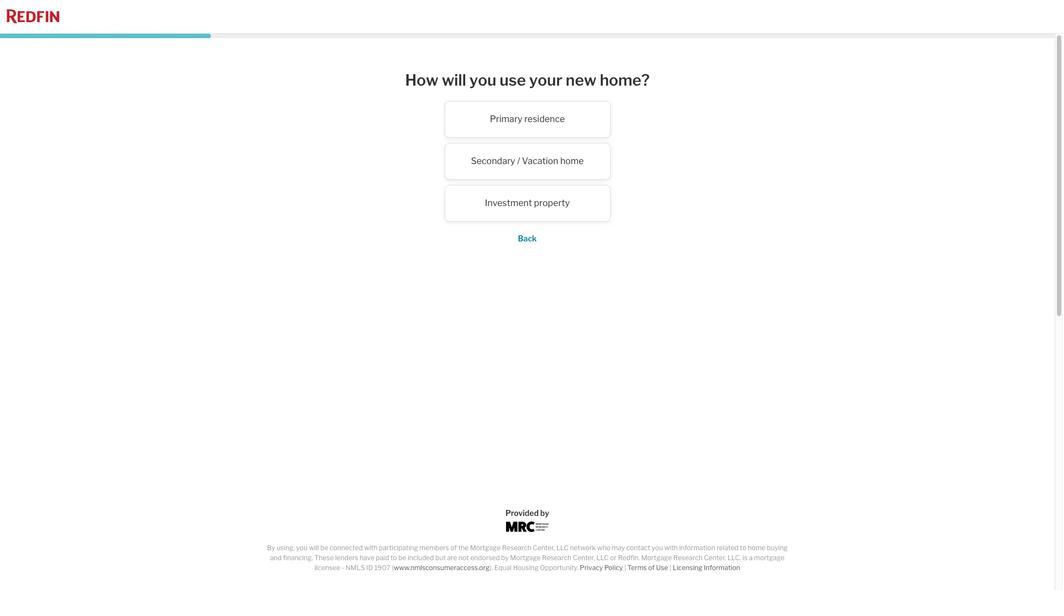Task type: vqa. For each thing, say whether or not it's contained in the screenshot.
'/'
yes



Task type: describe. For each thing, give the bounding box(es) containing it.
2 horizontal spatial you
[[652, 544, 663, 553]]

a
[[749, 554, 753, 563]]

llc.
[[728, 554, 741, 563]]

use
[[656, 564, 668, 572]]

1 horizontal spatial research
[[542, 554, 571, 563]]

secondary / vacation home
[[471, 156, 584, 166]]

vacation
[[522, 156, 558, 166]]

residence
[[524, 114, 565, 124]]

members
[[419, 544, 449, 553]]

privacy policy link
[[580, 564, 623, 572]]

terms of use link
[[627, 564, 668, 572]]

included
[[408, 554, 434, 563]]

provided by
[[505, 509, 549, 518]]

secondary
[[471, 156, 515, 166]]

how will you use your new home?
[[405, 71, 650, 90]]

2 with from the left
[[664, 544, 678, 553]]

mortgage
[[754, 554, 785, 563]]

www.nmlsconsumeraccess.org ). equal housing opportunity. privacy policy | terms of use | licensing information
[[394, 564, 740, 572]]

1 | from the left
[[624, 564, 626, 572]]

information
[[679, 544, 715, 553]]

contact
[[626, 544, 650, 553]]

0 horizontal spatial research
[[502, 544, 531, 553]]

property
[[534, 198, 570, 208]]

(
[[392, 564, 394, 572]]

id
[[366, 564, 373, 572]]

home inside by using, you will be connected with participating members of the mortgage research center, llc network who may contact you with information related to home buying and financing. these lenders have paid to be included but are not endorsed by mortgage research center, llc or redfin. mortgage research center, llc. is a mortgage licensee - nmls id 1907 (
[[748, 544, 766, 553]]

is
[[743, 554, 748, 563]]

0 horizontal spatial mortgage
[[470, 544, 501, 553]]

2 horizontal spatial center,
[[704, 554, 726, 563]]

and
[[270, 554, 282, 563]]

opportunity.
[[540, 564, 578, 572]]

terms
[[627, 564, 647, 572]]

).
[[490, 564, 493, 572]]

2 horizontal spatial mortgage
[[641, 554, 672, 563]]

paid
[[376, 554, 389, 563]]

1 horizontal spatial llc
[[596, 554, 609, 563]]

privacy
[[580, 564, 603, 572]]

who
[[597, 544, 610, 553]]

of for terms
[[648, 564, 655, 572]]

1 vertical spatial to
[[390, 554, 397, 563]]

1 vertical spatial be
[[398, 554, 406, 563]]

not
[[459, 554, 469, 563]]

back
[[518, 234, 537, 243]]

1 with from the left
[[364, 544, 377, 553]]

1 horizontal spatial mortgage
[[510, 554, 541, 563]]

endorsed
[[470, 554, 500, 563]]

0 vertical spatial will
[[442, 71, 466, 90]]

0 horizontal spatial center,
[[533, 544, 555, 553]]



Task type: locate. For each thing, give the bounding box(es) containing it.
www.nmlsconsumeraccess.org link
[[394, 564, 490, 572]]

home up a
[[748, 544, 766, 553]]

1 horizontal spatial you
[[469, 71, 496, 90]]

0 horizontal spatial home
[[560, 156, 584, 166]]

you up financing. at left
[[296, 544, 308, 553]]

by up 'equal'
[[501, 554, 509, 563]]

center,
[[533, 544, 555, 553], [573, 554, 595, 563], [704, 554, 726, 563]]

licensing
[[673, 564, 702, 572]]

1 horizontal spatial by
[[540, 509, 549, 518]]

will
[[442, 71, 466, 90], [309, 544, 319, 553]]

lenders
[[335, 554, 358, 563]]

by using, you will be connected with participating members of the mortgage research center, llc network who may contact you with information related to home buying and financing. these lenders have paid to be included but are not endorsed by mortgage research center, llc or redfin. mortgage research center, llc. is a mortgage licensee - nmls id 1907 (
[[267, 544, 788, 572]]

center, down network at the right of page
[[573, 554, 595, 563]]

you for will
[[469, 71, 496, 90]]

of inside by using, you will be connected with participating members of the mortgage research center, llc network who may contact you with information related to home buying and financing. these lenders have paid to be included but are not endorsed by mortgage research center, llc or redfin. mortgage research center, llc. is a mortgage licensee - nmls id 1907 (
[[451, 544, 457, 553]]

you for using,
[[296, 544, 308, 553]]

2 horizontal spatial research
[[673, 554, 703, 563]]

equal
[[494, 564, 512, 572]]

0 horizontal spatial |
[[624, 564, 626, 572]]

using,
[[277, 544, 295, 553]]

mortgage up endorsed
[[470, 544, 501, 553]]

you right contact
[[652, 544, 663, 553]]

home inside the how will you use your new home? option group
[[560, 156, 584, 166]]

0 vertical spatial by
[[540, 509, 549, 518]]

of
[[451, 544, 457, 553], [648, 564, 655, 572]]

0 horizontal spatial be
[[320, 544, 328, 553]]

have
[[360, 554, 374, 563]]

new home?
[[566, 71, 650, 90]]

1 vertical spatial of
[[648, 564, 655, 572]]

/
[[517, 156, 520, 166]]

redfin.
[[618, 554, 640, 563]]

investment property
[[485, 198, 570, 208]]

| down redfin. on the right of the page
[[624, 564, 626, 572]]

are
[[447, 554, 457, 563]]

may
[[612, 544, 625, 553]]

llc up opportunity.
[[556, 544, 569, 553]]

of left the
[[451, 544, 457, 553]]

participating
[[379, 544, 418, 553]]

by up mortgage research center image
[[540, 509, 549, 518]]

0 horizontal spatial you
[[296, 544, 308, 553]]

1 horizontal spatial with
[[664, 544, 678, 553]]

be up these
[[320, 544, 328, 553]]

to up is
[[740, 544, 746, 553]]

related
[[717, 544, 738, 553]]

1 vertical spatial llc
[[596, 554, 609, 563]]

1 horizontal spatial to
[[740, 544, 746, 553]]

of for members
[[451, 544, 457, 553]]

your
[[529, 71, 562, 90]]

licensee
[[315, 564, 340, 572]]

use
[[500, 71, 526, 90]]

research up housing
[[502, 544, 531, 553]]

research up licensing
[[673, 554, 703, 563]]

1 vertical spatial will
[[309, 544, 319, 553]]

1 horizontal spatial will
[[442, 71, 466, 90]]

policy
[[604, 564, 623, 572]]

these
[[314, 554, 334, 563]]

www.nmlsconsumeraccess.org
[[394, 564, 490, 572]]

research up opportunity.
[[542, 554, 571, 563]]

0 horizontal spatial of
[[451, 544, 457, 553]]

mortgage up housing
[[510, 554, 541, 563]]

|
[[624, 564, 626, 572], [670, 564, 671, 572]]

housing
[[513, 564, 539, 572]]

network
[[570, 544, 596, 553]]

llc
[[556, 544, 569, 553], [596, 554, 609, 563]]

1 horizontal spatial of
[[648, 564, 655, 572]]

mortgage
[[470, 544, 501, 553], [510, 554, 541, 563], [641, 554, 672, 563]]

will inside by using, you will be connected with participating members of the mortgage research center, llc network who may contact you with information related to home buying and financing. these lenders have paid to be included but are not endorsed by mortgage research center, llc or redfin. mortgage research center, llc. is a mortgage licensee - nmls id 1907 (
[[309, 544, 319, 553]]

home right vacation
[[560, 156, 584, 166]]

0 vertical spatial of
[[451, 544, 457, 553]]

0 horizontal spatial to
[[390, 554, 397, 563]]

but
[[435, 554, 446, 563]]

0 horizontal spatial will
[[309, 544, 319, 553]]

2 | from the left
[[670, 564, 671, 572]]

nmls
[[346, 564, 365, 572]]

-
[[342, 564, 344, 572]]

you left use
[[469, 71, 496, 90]]

1907
[[374, 564, 390, 572]]

licensing information link
[[673, 564, 740, 572]]

0 vertical spatial to
[[740, 544, 746, 553]]

with
[[364, 544, 377, 553], [664, 544, 678, 553]]

1 horizontal spatial |
[[670, 564, 671, 572]]

1 horizontal spatial center,
[[573, 554, 595, 563]]

1 horizontal spatial home
[[748, 544, 766, 553]]

0 vertical spatial home
[[560, 156, 584, 166]]

information
[[704, 564, 740, 572]]

by
[[540, 509, 549, 518], [501, 554, 509, 563]]

financing.
[[283, 554, 313, 563]]

by inside by using, you will be connected with participating members of the mortgage research center, llc network who may contact you with information related to home buying and financing. these lenders have paid to be included but are not endorsed by mortgage research center, llc or redfin. mortgage research center, llc. is a mortgage licensee - nmls id 1907 (
[[501, 554, 509, 563]]

to
[[740, 544, 746, 553], [390, 554, 397, 563]]

primary
[[490, 114, 522, 124]]

connected
[[330, 544, 363, 553]]

1 vertical spatial by
[[501, 554, 509, 563]]

or
[[610, 554, 617, 563]]

mortgage up use on the bottom of page
[[641, 554, 672, 563]]

1 horizontal spatial be
[[398, 554, 406, 563]]

0 horizontal spatial by
[[501, 554, 509, 563]]

buying
[[767, 544, 788, 553]]

| right use on the bottom of page
[[670, 564, 671, 572]]

with up use on the bottom of page
[[664, 544, 678, 553]]

center, up information
[[704, 554, 726, 563]]

you
[[469, 71, 496, 90], [296, 544, 308, 553], [652, 544, 663, 553]]

to up '('
[[390, 554, 397, 563]]

llc up privacy policy link
[[596, 554, 609, 563]]

the
[[458, 544, 469, 553]]

with up the have
[[364, 544, 377, 553]]

home
[[560, 156, 584, 166], [748, 544, 766, 553]]

be
[[320, 544, 328, 553], [398, 554, 406, 563]]

primary residence
[[490, 114, 565, 124]]

mortgage research center image
[[506, 522, 549, 533]]

0 vertical spatial llc
[[556, 544, 569, 553]]

provided
[[505, 509, 539, 518]]

will up these
[[309, 544, 319, 553]]

back button
[[518, 234, 537, 243]]

0 vertical spatial be
[[320, 544, 328, 553]]

research
[[502, 544, 531, 553], [542, 554, 571, 563], [673, 554, 703, 563]]

investment
[[485, 198, 532, 208]]

1 vertical spatial home
[[748, 544, 766, 553]]

of left use on the bottom of page
[[648, 564, 655, 572]]

0 horizontal spatial with
[[364, 544, 377, 553]]

how
[[405, 71, 439, 90]]

by
[[267, 544, 275, 553]]

0 horizontal spatial llc
[[556, 544, 569, 553]]

be down the participating
[[398, 554, 406, 563]]

center, up opportunity.
[[533, 544, 555, 553]]

how will you use your new home? option group
[[306, 101, 749, 222]]

will right how on the left of page
[[442, 71, 466, 90]]



